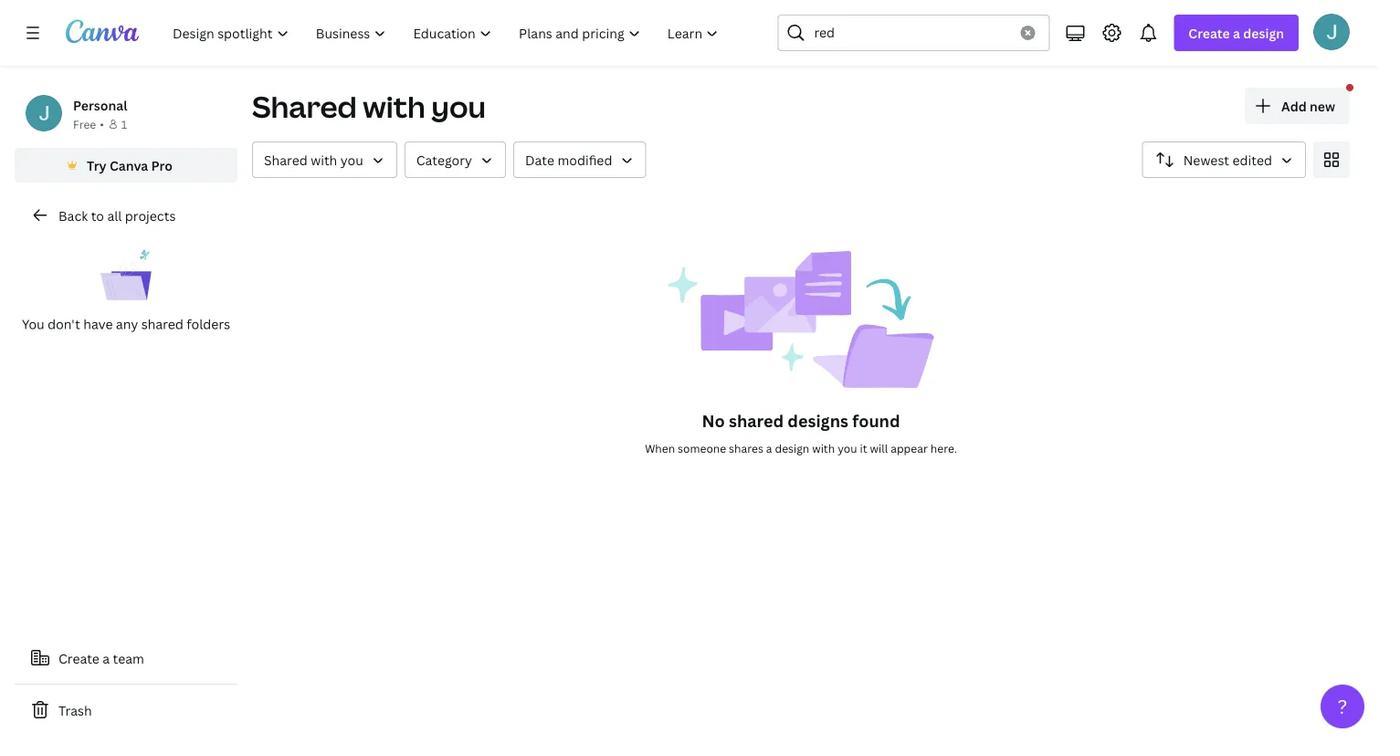 Task type: vqa. For each thing, say whether or not it's contained in the screenshot.
design to the right
yes



Task type: locate. For each thing, give the bounding box(es) containing it.
1 vertical spatial shared
[[729, 410, 784, 432]]

category
[[417, 151, 472, 169]]

2 vertical spatial a
[[103, 650, 110, 668]]

shares
[[729, 441, 764, 456]]

don't
[[48, 316, 80, 333]]

shared with you inside shared with you 'button'
[[264, 151, 364, 169]]

create a design
[[1189, 24, 1285, 42]]

shared right any
[[141, 316, 184, 333]]

0 horizontal spatial a
[[103, 650, 110, 668]]

0 horizontal spatial you
[[341, 151, 364, 169]]

john smith image
[[1314, 13, 1351, 50]]

0 horizontal spatial design
[[775, 441, 810, 456]]

shared inside no shared designs found when someone shares a design with you it will appear here.
[[729, 410, 784, 432]]

2 horizontal spatial you
[[838, 441, 858, 456]]

pro
[[151, 157, 173, 174]]

design left john smith icon
[[1244, 24, 1285, 42]]

1 vertical spatial create
[[58, 650, 99, 668]]

projects
[[125, 207, 176, 224]]

try
[[87, 157, 107, 174]]

create inside dropdown button
[[1189, 24, 1231, 42]]

0 horizontal spatial create
[[58, 650, 99, 668]]

trash link
[[15, 693, 238, 729]]

1 vertical spatial shared with you
[[264, 151, 364, 169]]

Owner button
[[252, 142, 397, 178]]

0 horizontal spatial shared
[[141, 316, 184, 333]]

shared up shares on the right of page
[[729, 410, 784, 432]]

create
[[1189, 24, 1231, 42], [58, 650, 99, 668]]

•
[[100, 117, 104, 132]]

0 vertical spatial shared
[[252, 87, 357, 127]]

1 horizontal spatial create
[[1189, 24, 1231, 42]]

1 vertical spatial design
[[775, 441, 810, 456]]

with
[[363, 87, 426, 127], [311, 151, 338, 169], [813, 441, 835, 456]]

shared
[[252, 87, 357, 127], [264, 151, 308, 169]]

newest edited
[[1184, 151, 1273, 169]]

shared with you
[[252, 87, 486, 127], [264, 151, 364, 169]]

1 vertical spatial shared
[[264, 151, 308, 169]]

1 horizontal spatial shared
[[729, 410, 784, 432]]

1 vertical spatial you
[[341, 151, 364, 169]]

0 vertical spatial a
[[1234, 24, 1241, 42]]

design
[[1244, 24, 1285, 42], [775, 441, 810, 456]]

no shared designs found when someone shares a design with you it will appear here.
[[645, 410, 958, 456]]

2 horizontal spatial with
[[813, 441, 835, 456]]

2 vertical spatial with
[[813, 441, 835, 456]]

0 vertical spatial shared
[[141, 316, 184, 333]]

you inside 'button'
[[341, 151, 364, 169]]

when
[[645, 441, 675, 456]]

1 horizontal spatial you
[[432, 87, 486, 127]]

1 horizontal spatial design
[[1244, 24, 1285, 42]]

back to all projects
[[58, 207, 176, 224]]

add new
[[1282, 97, 1336, 115]]

back
[[58, 207, 88, 224]]

free
[[73, 117, 96, 132]]

modified
[[558, 151, 613, 169]]

create for create a team
[[58, 650, 99, 668]]

newest
[[1184, 151, 1230, 169]]

1 vertical spatial a
[[767, 441, 773, 456]]

edited
[[1233, 151, 1273, 169]]

designs
[[788, 410, 849, 432]]

you
[[22, 316, 45, 333]]

2 horizontal spatial a
[[1234, 24, 1241, 42]]

create for create a design
[[1189, 24, 1231, 42]]

create a team button
[[15, 641, 238, 677]]

0 horizontal spatial with
[[311, 151, 338, 169]]

a inside dropdown button
[[1234, 24, 1241, 42]]

a inside button
[[103, 650, 110, 668]]

0 vertical spatial design
[[1244, 24, 1285, 42]]

you
[[432, 87, 486, 127], [341, 151, 364, 169], [838, 441, 858, 456]]

1 vertical spatial with
[[311, 151, 338, 169]]

1 horizontal spatial with
[[363, 87, 426, 127]]

1 horizontal spatial a
[[767, 441, 773, 456]]

a for design
[[1234, 24, 1241, 42]]

design inside no shared designs found when someone shares a design with you it will appear here.
[[775, 441, 810, 456]]

it
[[860, 441, 868, 456]]

here.
[[931, 441, 958, 456]]

new
[[1311, 97, 1336, 115]]

create a team
[[58, 650, 144, 668]]

a inside no shared designs found when someone shares a design with you it will appear here.
[[767, 441, 773, 456]]

shared
[[141, 316, 184, 333], [729, 410, 784, 432]]

back to all projects link
[[15, 197, 238, 234]]

2 vertical spatial you
[[838, 441, 858, 456]]

try canva pro button
[[15, 148, 238, 183]]

0 vertical spatial create
[[1189, 24, 1231, 42]]

free •
[[73, 117, 104, 132]]

0 vertical spatial with
[[363, 87, 426, 127]]

create inside button
[[58, 650, 99, 668]]

date modified
[[525, 151, 613, 169]]

?
[[1338, 694, 1348, 720]]

None search field
[[778, 15, 1050, 51]]

design down designs
[[775, 441, 810, 456]]

1
[[121, 117, 127, 132]]

a
[[1234, 24, 1241, 42], [767, 441, 773, 456], [103, 650, 110, 668]]

trash
[[58, 702, 92, 720]]



Task type: describe. For each thing, give the bounding box(es) containing it.
any
[[116, 316, 138, 333]]

0 vertical spatial you
[[432, 87, 486, 127]]

a for team
[[103, 650, 110, 668]]

with inside 'button'
[[311, 151, 338, 169]]

create a design button
[[1175, 15, 1300, 51]]

personal
[[73, 96, 127, 114]]

to
[[91, 207, 104, 224]]

Search search field
[[815, 16, 1010, 50]]

add
[[1282, 97, 1307, 115]]

add new button
[[1246, 88, 1351, 124]]

someone
[[678, 441, 727, 456]]

you don't have any shared folders
[[22, 316, 230, 333]]

? button
[[1321, 685, 1365, 729]]

found
[[853, 410, 901, 432]]

team
[[113, 650, 144, 668]]

Date modified button
[[514, 142, 646, 178]]

Category button
[[405, 142, 506, 178]]

no
[[702, 410, 725, 432]]

have
[[83, 316, 113, 333]]

will
[[871, 441, 889, 456]]

top level navigation element
[[161, 15, 734, 51]]

you inside no shared designs found when someone shares a design with you it will appear here.
[[838, 441, 858, 456]]

all
[[107, 207, 122, 224]]

canva
[[110, 157, 148, 174]]

Sort by button
[[1143, 142, 1307, 178]]

design inside create a design dropdown button
[[1244, 24, 1285, 42]]

date
[[525, 151, 555, 169]]

0 vertical spatial shared with you
[[252, 87, 486, 127]]

folders
[[187, 316, 230, 333]]

appear
[[891, 441, 928, 456]]

with inside no shared designs found when someone shares a design with you it will appear here.
[[813, 441, 835, 456]]

try canva pro
[[87, 157, 173, 174]]

shared inside 'button'
[[264, 151, 308, 169]]



